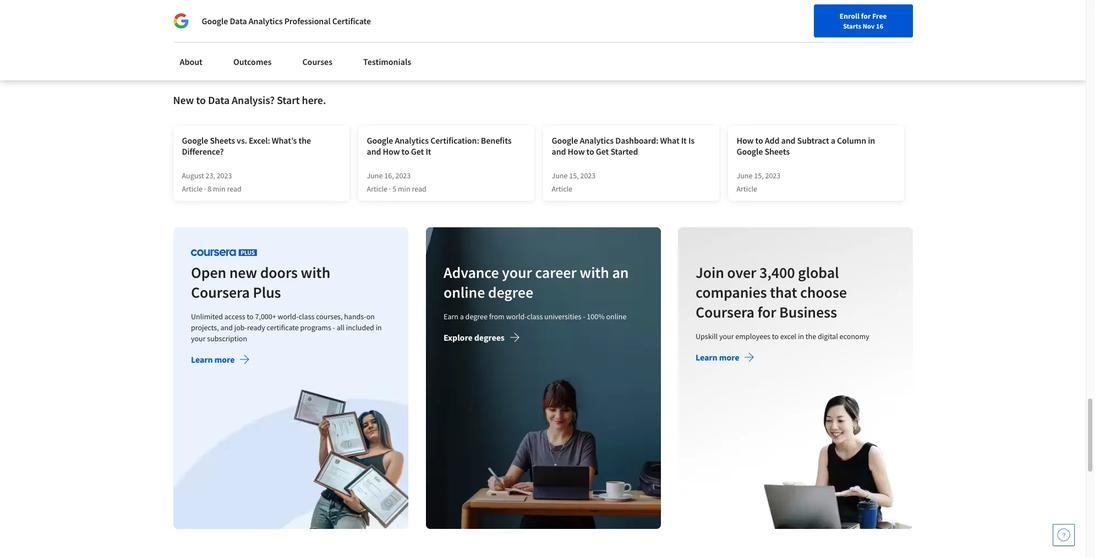 Task type: describe. For each thing, give the bounding box(es) containing it.
over
[[727, 263, 756, 283]]

learn more for the rightmost learn more link
[[696, 352, 739, 363]]

courses,
[[316, 312, 342, 322]]

coursera plus image
[[191, 249, 257, 256]]

is
[[689, 135, 695, 146]]

world- for 7,000+
[[277, 312, 298, 322]]

english
[[875, 34, 902, 45]]

earn a degree from world-class universities - 100% online
[[443, 312, 626, 322]]

1 vertical spatial data
[[208, 93, 230, 107]]

for universities
[[163, 6, 220, 17]]

15, for google
[[754, 171, 764, 181]]

universities
[[544, 312, 581, 322]]

june 15, 2023 article for google
[[737, 171, 781, 194]]

· for to
[[389, 184, 391, 194]]

get inside google analytics certification: benefits and how to get it
[[411, 146, 424, 157]]

0 horizontal spatial analytics
[[249, 15, 283, 26]]

excel
[[780, 332, 796, 341]]

15, for to
[[569, 171, 579, 181]]

starts
[[843, 21, 861, 30]]

3,400
[[759, 263, 795, 283]]

certification:
[[431, 135, 479, 146]]

programs
[[300, 323, 331, 333]]

courses link
[[296, 50, 339, 74]]

degree inside advance your career with an online degree
[[488, 283, 533, 302]]

upskill your employees to excel in the digital economy
[[696, 332, 869, 341]]

business
[[779, 302, 837, 322]]

analytics for google analytics certification: benefits and how to get it
[[395, 135, 429, 146]]

5
[[393, 184, 396, 194]]

plus
[[253, 283, 281, 302]]

2023 for dashboard:
[[580, 171, 596, 181]]

article for google analytics certification: benefits and how to get it
[[367, 184, 388, 194]]

help center image
[[1057, 528, 1071, 542]]

governments link
[[233, 0, 305, 22]]

all
[[336, 323, 344, 333]]

google sheets vs. excel: what's the difference?
[[182, 135, 311, 157]]

coursera inside "join over 3,400 global companies that choose coursera for business"
[[696, 302, 755, 322]]

what's
[[272, 135, 297, 146]]

find your new career
[[780, 35, 849, 45]]

testimonials
[[363, 56, 411, 67]]

read for to
[[412, 184, 426, 194]]

an
[[612, 263, 628, 283]]

advance your career with an online degree
[[443, 263, 628, 302]]

excel:
[[249, 135, 270, 146]]

certificate
[[266, 323, 299, 333]]

august
[[182, 171, 204, 181]]

governments
[[250, 6, 301, 17]]

from
[[489, 312, 504, 322]]

join over 3,400 global companies that choose coursera for business
[[696, 263, 847, 322]]

find your new career link
[[775, 33, 855, 47]]

to down about link
[[196, 93, 206, 107]]

employees
[[735, 332, 770, 341]]

outcomes link
[[227, 50, 278, 74]]

explore degrees
[[443, 332, 504, 343]]

min for difference?
[[213, 184, 225, 194]]

subtract
[[797, 135, 829, 146]]

1 horizontal spatial more
[[719, 352, 739, 363]]

and inside google analytics certification: benefits and how to get it
[[367, 146, 381, 157]]

career
[[535, 263, 576, 283]]

subscription
[[207, 334, 247, 344]]

june for google analytics dashboard: what it is and how to get started
[[552, 171, 568, 181]]

june 16, 2023 article · 5 min read
[[367, 171, 426, 194]]

outcomes
[[233, 56, 272, 67]]

to left excel
[[772, 332, 779, 341]]

to inside how to add and subtract a column in google sheets
[[756, 135, 763, 146]]

google data analytics professional certificate
[[202, 15, 371, 26]]

to inside unlimited access to 7,000+ world-class courses, hands-on projects, and job-ready certificate programs - all included in your subscription
[[247, 312, 253, 322]]

1 horizontal spatial the
[[806, 332, 816, 341]]

access
[[224, 312, 245, 322]]

add
[[765, 135, 780, 146]]

projects,
[[191, 323, 219, 333]]

enroll
[[840, 11, 860, 21]]

june for google analytics certification: benefits and how to get it
[[367, 171, 383, 181]]

economy
[[840, 332, 869, 341]]

open
[[191, 263, 226, 283]]

about link
[[173, 50, 209, 74]]

benefits
[[481, 135, 512, 146]]

unlimited
[[191, 312, 223, 322]]

and inside unlimited access to 7,000+ world-class courses, hands-on projects, and job-ready certificate programs - all included in your subscription
[[220, 323, 233, 333]]

slides element
[[193, 54, 893, 65]]

world- for from
[[506, 312, 527, 322]]

it inside google analytics certification: benefits and how to get it
[[426, 146, 431, 157]]

included
[[346, 323, 374, 333]]

new
[[229, 263, 257, 283]]

· for difference?
[[204, 184, 206, 194]]

with for career
[[579, 263, 609, 283]]

your for find
[[796, 35, 811, 45]]

on
[[366, 312, 375, 322]]

doors
[[260, 263, 298, 283]]

0 vertical spatial new
[[812, 35, 827, 45]]

google analytics dashboard: what it is and how to get started
[[552, 135, 695, 157]]

enroll for free starts nov 16
[[840, 11, 887, 30]]

ready
[[247, 323, 265, 333]]

100%
[[586, 312, 604, 322]]

upskill
[[696, 332, 718, 341]]

google for google data analytics professional certificate
[[202, 15, 228, 26]]

your for advance
[[502, 263, 532, 283]]

join
[[696, 263, 724, 283]]

about
[[180, 56, 203, 67]]

2023 for add
[[765, 171, 781, 181]]

with for doors
[[301, 263, 330, 283]]

sheets inside how to add and subtract a column in google sheets
[[765, 146, 790, 157]]

choose
[[800, 283, 847, 302]]

learn more for leftmost learn more link
[[191, 354, 234, 365]]

and inside how to add and subtract a column in google sheets
[[781, 135, 796, 146]]

degrees
[[474, 332, 504, 343]]

start
[[277, 93, 300, 107]]

august 23, 2023 article · 8 min read
[[182, 171, 241, 194]]

companies
[[696, 283, 767, 302]]



Task type: locate. For each thing, give the bounding box(es) containing it.
2023 for vs.
[[217, 171, 232, 181]]

explore
[[443, 332, 472, 343]]

open new doors with coursera plus
[[191, 263, 330, 302]]

with left an
[[579, 263, 609, 283]]

vs.
[[237, 135, 247, 146]]

english button
[[855, 22, 921, 58]]

1 horizontal spatial new
[[812, 35, 827, 45]]

0 horizontal spatial online
[[443, 283, 485, 302]]

june for how to add and subtract a column in google sheets
[[737, 171, 753, 181]]

min for to
[[398, 184, 410, 194]]

google image
[[173, 13, 189, 29]]

0 horizontal spatial read
[[227, 184, 241, 194]]

2023 inside june 16, 2023 article · 5 min read
[[395, 171, 411, 181]]

1 horizontal spatial class
[[527, 312, 542, 322]]

2 with from the left
[[579, 263, 609, 283]]

1 horizontal spatial learn more link
[[696, 352, 755, 365]]

get
[[411, 146, 424, 157], [596, 146, 609, 157]]

difference?
[[182, 146, 224, 157]]

2 class from the left
[[527, 312, 542, 322]]

1 horizontal spatial min
[[398, 184, 410, 194]]

world- right from
[[506, 312, 527, 322]]

1 horizontal spatial june
[[552, 171, 568, 181]]

1 vertical spatial a
[[460, 312, 463, 322]]

0 horizontal spatial june
[[367, 171, 383, 181]]

to inside google analytics certification: benefits and how to get it
[[402, 146, 409, 157]]

online
[[443, 283, 485, 302], [606, 312, 626, 322]]

2023 right 23,
[[217, 171, 232, 181]]

with inside advance your career with an online degree
[[579, 263, 609, 283]]

data
[[230, 15, 247, 26], [208, 93, 230, 107]]

world- up certificate
[[277, 312, 298, 322]]

0 horizontal spatial min
[[213, 184, 225, 194]]

in
[[868, 135, 875, 146], [375, 323, 382, 333], [798, 332, 804, 341]]

for up nov
[[861, 11, 871, 21]]

min right 8
[[213, 184, 225, 194]]

new down about link
[[173, 93, 194, 107]]

2 article from the left
[[367, 184, 388, 194]]

the inside google sheets vs. excel: what's the difference?
[[299, 135, 311, 146]]

8
[[208, 184, 211, 194]]

article for google sheets vs. excel: what's the difference?
[[182, 184, 203, 194]]

your for upskill
[[719, 332, 734, 341]]

advance
[[443, 263, 499, 283]]

the right what's
[[299, 135, 311, 146]]

june inside june 16, 2023 article · 5 min read
[[367, 171, 383, 181]]

2023 right 16,
[[395, 171, 411, 181]]

1 horizontal spatial it
[[681, 135, 687, 146]]

1 horizontal spatial 15,
[[754, 171, 764, 181]]

2023 for certification:
[[395, 171, 411, 181]]

your right the upskill on the bottom right
[[719, 332, 734, 341]]

universities
[[177, 6, 220, 17]]

1 horizontal spatial for
[[861, 11, 871, 21]]

courses
[[302, 56, 333, 67]]

in inside unlimited access to 7,000+ world-class courses, hands-on projects, and job-ready certificate programs - all included in your subscription
[[375, 323, 382, 333]]

to up june 16, 2023 article · 5 min read
[[402, 146, 409, 157]]

1 horizontal spatial coursera
[[696, 302, 755, 322]]

how up 16,
[[383, 146, 400, 157]]

a
[[831, 135, 836, 146], [460, 312, 463, 322]]

with inside open new doors with coursera plus
[[301, 263, 330, 283]]

article inside june 16, 2023 article · 5 min read
[[367, 184, 388, 194]]

google for google sheets vs. excel: what's the difference?
[[182, 135, 208, 146]]

to up 'ready'
[[247, 312, 253, 322]]

1 horizontal spatial how
[[568, 146, 585, 157]]

- left all
[[332, 323, 335, 333]]

1 horizontal spatial online
[[606, 312, 626, 322]]

read inside june 16, 2023 article · 5 min read
[[412, 184, 426, 194]]

google analytics certification: benefits and how to get it
[[367, 135, 512, 157]]

2 read from the left
[[412, 184, 426, 194]]

how to add and subtract a column in google sheets
[[737, 135, 875, 157]]

·
[[204, 184, 206, 194], [389, 184, 391, 194]]

2023 down google analytics dashboard: what it is and how to get started on the top
[[580, 171, 596, 181]]

online right 100%
[[606, 312, 626, 322]]

free
[[872, 11, 887, 21]]

a inside how to add and subtract a column in google sheets
[[831, 135, 836, 146]]

for inside "join over 3,400 global companies that choose coursera for business"
[[758, 302, 776, 322]]

google for google analytics certification: benefits and how to get it
[[367, 135, 393, 146]]

2 horizontal spatial how
[[737, 135, 754, 146]]

0 vertical spatial the
[[299, 135, 311, 146]]

2 june 15, 2023 article from the left
[[737, 171, 781, 194]]

3 2023 from the left
[[580, 171, 596, 181]]

class for courses,
[[298, 312, 314, 322]]

in right excel
[[798, 332, 804, 341]]

1 vertical spatial degree
[[465, 312, 487, 322]]

get inside google analytics dashboard: what it is and how to get started
[[596, 146, 609, 157]]

article for how to add and subtract a column in google sheets
[[737, 184, 757, 194]]

1 horizontal spatial learn
[[696, 352, 717, 363]]

2023 down "add" on the right of page
[[765, 171, 781, 181]]

0 horizontal spatial get
[[411, 146, 424, 157]]

1 horizontal spatial ·
[[389, 184, 391, 194]]

min inside june 16, 2023 article · 5 min read
[[398, 184, 410, 194]]

new to data analysis? start here.
[[173, 93, 326, 107]]

for up employees
[[758, 302, 776, 322]]

get left started
[[596, 146, 609, 157]]

0 horizontal spatial -
[[332, 323, 335, 333]]

to
[[196, 93, 206, 107], [756, 135, 763, 146], [402, 146, 409, 157], [587, 146, 594, 157], [247, 312, 253, 322], [772, 332, 779, 341]]

class up "programs"
[[298, 312, 314, 322]]

read inside the august 23, 2023 article · 8 min read
[[227, 184, 241, 194]]

· left 8
[[204, 184, 206, 194]]

2 world- from the left
[[506, 312, 527, 322]]

coursera up the upskill on the bottom right
[[696, 302, 755, 322]]

analysis?
[[232, 93, 275, 107]]

article
[[182, 184, 203, 194], [367, 184, 388, 194], [552, 184, 572, 194], [737, 184, 757, 194]]

for
[[163, 6, 175, 17]]

1 horizontal spatial read
[[412, 184, 426, 194]]

0 horizontal spatial class
[[298, 312, 314, 322]]

0 horizontal spatial the
[[299, 135, 311, 146]]

16
[[876, 21, 884, 30]]

the left digital
[[806, 332, 816, 341]]

1 june 15, 2023 article from the left
[[552, 171, 596, 194]]

class for universities
[[527, 312, 542, 322]]

· left 5
[[389, 184, 391, 194]]

your
[[796, 35, 811, 45], [502, 263, 532, 283], [719, 332, 734, 341], [191, 334, 205, 344]]

explore degrees link
[[443, 332, 520, 345]]

learn more link down subscription
[[191, 354, 250, 367]]

unlimited access to 7,000+ world-class courses, hands-on projects, and job-ready certificate programs - all included in your subscription
[[191, 312, 382, 344]]

0 horizontal spatial learn
[[191, 354, 213, 365]]

1 min from the left
[[213, 184, 225, 194]]

with
[[301, 263, 330, 283], [579, 263, 609, 283]]

certificate
[[332, 15, 371, 26]]

global
[[798, 263, 839, 283]]

0 horizontal spatial ·
[[204, 184, 206, 194]]

and inside google analytics dashboard: what it is and how to get started
[[552, 146, 566, 157]]

how left started
[[568, 146, 585, 157]]

class left universities
[[527, 312, 542, 322]]

1 with from the left
[[301, 263, 330, 283]]

None search field
[[157, 29, 421, 51]]

june 15, 2023 article for to
[[552, 171, 596, 194]]

coursera inside open new doors with coursera plus
[[191, 283, 250, 302]]

2 · from the left
[[389, 184, 391, 194]]

0 vertical spatial a
[[831, 135, 836, 146]]

2 horizontal spatial in
[[868, 135, 875, 146]]

degree
[[488, 283, 533, 302], [465, 312, 487, 322]]

· inside june 16, 2023 article · 5 min read
[[389, 184, 391, 194]]

google for google analytics dashboard: what it is and how to get started
[[552, 135, 578, 146]]

3 june from the left
[[737, 171, 753, 181]]

here.
[[302, 93, 326, 107]]

read for difference?
[[227, 184, 241, 194]]

learn more down the upskill on the bottom right
[[696, 352, 739, 363]]

nov
[[863, 21, 875, 30]]

2023 inside the august 23, 2023 article · 8 min read
[[217, 171, 232, 181]]

4 2023 from the left
[[765, 171, 781, 181]]

degree left from
[[465, 312, 487, 322]]

analytics inside google analytics dashboard: what it is and how to get started
[[580, 135, 614, 146]]

2 15, from the left
[[754, 171, 764, 181]]

article for google analytics dashboard: what it is and how to get started
[[552, 184, 572, 194]]

1 horizontal spatial with
[[579, 263, 609, 283]]

1 horizontal spatial world-
[[506, 312, 527, 322]]

0 horizontal spatial for
[[758, 302, 776, 322]]

how inside how to add and subtract a column in google sheets
[[737, 135, 754, 146]]

0 vertical spatial -
[[583, 312, 585, 322]]

world- inside unlimited access to 7,000+ world-class courses, hands-on projects, and job-ready certificate programs - all included in your subscription
[[277, 312, 298, 322]]

learn more
[[696, 352, 739, 363], [191, 354, 234, 365]]

1 horizontal spatial get
[[596, 146, 609, 157]]

analytics left certification:
[[395, 135, 429, 146]]

google
[[202, 15, 228, 26], [182, 135, 208, 146], [367, 135, 393, 146], [552, 135, 578, 146], [737, 146, 763, 157]]

how left "add" on the right of page
[[737, 135, 754, 146]]

analytics left dashboard:
[[580, 135, 614, 146]]

1 article from the left
[[182, 184, 203, 194]]

1 horizontal spatial learn more
[[696, 352, 739, 363]]

0 horizontal spatial world-
[[277, 312, 298, 322]]

data left analysis?
[[208, 93, 230, 107]]

4 article from the left
[[737, 184, 757, 194]]

digital
[[818, 332, 838, 341]]

testimonials link
[[357, 50, 418, 74]]

more down subscription
[[214, 354, 234, 365]]

google inside how to add and subtract a column in google sheets
[[737, 146, 763, 157]]

1 vertical spatial online
[[606, 312, 626, 322]]

7,000+
[[255, 312, 276, 322]]

in inside how to add and subtract a column in google sheets
[[868, 135, 875, 146]]

- inside unlimited access to 7,000+ world-class courses, hands-on projects, and job-ready certificate programs - all included in your subscription
[[332, 323, 335, 333]]

degree up from
[[488, 283, 533, 302]]

learn more down subscription
[[191, 354, 234, 365]]

earn
[[443, 312, 458, 322]]

your down projects,
[[191, 334, 205, 344]]

analytics
[[249, 15, 283, 26], [395, 135, 429, 146], [580, 135, 614, 146]]

to left started
[[587, 146, 594, 157]]

0 horizontal spatial 15,
[[569, 171, 579, 181]]

the
[[299, 135, 311, 146], [806, 332, 816, 341]]

1 vertical spatial -
[[332, 323, 335, 333]]

analytics for google analytics dashboard: what it is and how to get started
[[580, 135, 614, 146]]

article inside the august 23, 2023 article · 8 min read
[[182, 184, 203, 194]]

to inside google analytics dashboard: what it is and how to get started
[[587, 146, 594, 157]]

hands-
[[344, 312, 366, 322]]

class
[[298, 312, 314, 322], [527, 312, 542, 322]]

16,
[[384, 171, 394, 181]]

0 horizontal spatial how
[[383, 146, 400, 157]]

your right find
[[796, 35, 811, 45]]

0 horizontal spatial coursera
[[191, 283, 250, 302]]

coursera up unlimited
[[191, 283, 250, 302]]

0 horizontal spatial learn more
[[191, 354, 234, 365]]

class inside unlimited access to 7,000+ world-class courses, hands-on projects, and job-ready certificate programs - all included in your subscription
[[298, 312, 314, 322]]

- left 100%
[[583, 312, 585, 322]]

read right 8
[[227, 184, 241, 194]]

0 horizontal spatial sheets
[[210, 135, 235, 146]]

1 horizontal spatial in
[[798, 332, 804, 341]]

and
[[781, 135, 796, 146], [367, 146, 381, 157], [552, 146, 566, 157], [220, 323, 233, 333]]

a left column
[[831, 135, 836, 146]]

min right 5
[[398, 184, 410, 194]]

0 horizontal spatial new
[[173, 93, 194, 107]]

it inside google analytics dashboard: what it is and how to get started
[[681, 135, 687, 146]]

your left 'career'
[[502, 263, 532, 283]]

how inside google analytics certification: benefits and how to get it
[[383, 146, 400, 157]]

google inside google analytics dashboard: what it is and how to get started
[[552, 135, 578, 146]]

1 world- from the left
[[277, 312, 298, 322]]

to left "add" on the right of page
[[756, 135, 763, 146]]

new
[[812, 35, 827, 45], [173, 93, 194, 107]]

june 15, 2023 article
[[552, 171, 596, 194], [737, 171, 781, 194]]

-
[[583, 312, 585, 322], [332, 323, 335, 333]]

that
[[770, 283, 797, 302]]

1 · from the left
[[204, 184, 206, 194]]

online inside advance your career with an online degree
[[443, 283, 485, 302]]

0 vertical spatial for
[[861, 11, 871, 21]]

2 get from the left
[[596, 146, 609, 157]]

online up 'earn'
[[443, 283, 485, 302]]

· inside the august 23, 2023 article · 8 min read
[[204, 184, 206, 194]]

dashboard:
[[616, 135, 659, 146]]

it left is
[[681, 135, 687, 146]]

2 horizontal spatial analytics
[[580, 135, 614, 146]]

banner navigation
[[9, 0, 310, 30]]

1 horizontal spatial june 15, 2023 article
[[737, 171, 781, 194]]

0 horizontal spatial a
[[460, 312, 463, 322]]

0 horizontal spatial june 15, 2023 article
[[552, 171, 596, 194]]

in right included at the bottom
[[375, 323, 382, 333]]

1 2023 from the left
[[217, 171, 232, 181]]

1 15, from the left
[[569, 171, 579, 181]]

1 vertical spatial for
[[758, 302, 776, 322]]

sheets left vs.
[[210, 135, 235, 146]]

1 vertical spatial new
[[173, 93, 194, 107]]

how
[[737, 135, 754, 146], [383, 146, 400, 157], [568, 146, 585, 157]]

1 horizontal spatial a
[[831, 135, 836, 146]]

with right doors
[[301, 263, 330, 283]]

1 class from the left
[[298, 312, 314, 322]]

more down employees
[[719, 352, 739, 363]]

analytics left professional
[[249, 15, 283, 26]]

0 horizontal spatial in
[[375, 323, 382, 333]]

1 horizontal spatial analytics
[[395, 135, 429, 146]]

read right 5
[[412, 184, 426, 194]]

0 vertical spatial degree
[[488, 283, 533, 302]]

google inside google sheets vs. excel: what's the difference?
[[182, 135, 208, 146]]

0 horizontal spatial more
[[214, 354, 234, 365]]

0 vertical spatial online
[[443, 283, 485, 302]]

2 min from the left
[[398, 184, 410, 194]]

1 june from the left
[[367, 171, 383, 181]]

it up june 16, 2023 article · 5 min read
[[426, 146, 431, 157]]

analytics inside google analytics certification: benefits and how to get it
[[395, 135, 429, 146]]

2023
[[217, 171, 232, 181], [395, 171, 411, 181], [580, 171, 596, 181], [765, 171, 781, 181]]

sheets left subtract
[[765, 146, 790, 157]]

1 horizontal spatial -
[[583, 312, 585, 322]]

for inside 'enroll for free starts nov 16'
[[861, 11, 871, 21]]

your inside unlimited access to 7,000+ world-class courses, hands-on projects, and job-ready certificate programs - all included in your subscription
[[191, 334, 205, 344]]

min inside the august 23, 2023 article · 8 min read
[[213, 184, 225, 194]]

get up june 16, 2023 article · 5 min read
[[411, 146, 424, 157]]

career
[[828, 35, 849, 45]]

1 read from the left
[[227, 184, 241, 194]]

1 horizontal spatial sheets
[[765, 146, 790, 157]]

google inside google analytics certification: benefits and how to get it
[[367, 135, 393, 146]]

1 vertical spatial the
[[806, 332, 816, 341]]

in right column
[[868, 135, 875, 146]]

0 horizontal spatial with
[[301, 263, 330, 283]]

2 2023 from the left
[[395, 171, 411, 181]]

3 article from the left
[[552, 184, 572, 194]]

what
[[660, 135, 680, 146]]

started
[[611, 146, 638, 157]]

read
[[227, 184, 241, 194], [412, 184, 426, 194]]

data left governments
[[230, 15, 247, 26]]

2 horizontal spatial june
[[737, 171, 753, 181]]

learn down projects,
[[191, 354, 213, 365]]

professional
[[284, 15, 331, 26]]

for
[[861, 11, 871, 21], [758, 302, 776, 322]]

0 horizontal spatial it
[[426, 146, 431, 157]]

column
[[837, 135, 866, 146]]

1 get from the left
[[411, 146, 424, 157]]

learn more link down the upskill on the bottom right
[[696, 352, 755, 365]]

your inside advance your career with an online degree
[[502, 263, 532, 283]]

a right 'earn'
[[460, 312, 463, 322]]

how inside google analytics dashboard: what it is and how to get started
[[568, 146, 585, 157]]

find
[[780, 35, 795, 45]]

sheets inside google sheets vs. excel: what's the difference?
[[210, 135, 235, 146]]

job-
[[234, 323, 247, 333]]

0 horizontal spatial learn more link
[[191, 354, 250, 367]]

2 june from the left
[[552, 171, 568, 181]]

0 vertical spatial data
[[230, 15, 247, 26]]

learn down the upskill on the bottom right
[[696, 352, 717, 363]]

new left career
[[812, 35, 827, 45]]

23,
[[206, 171, 215, 181]]



Task type: vqa. For each thing, say whether or not it's contained in the screenshot.
WHAT'S
yes



